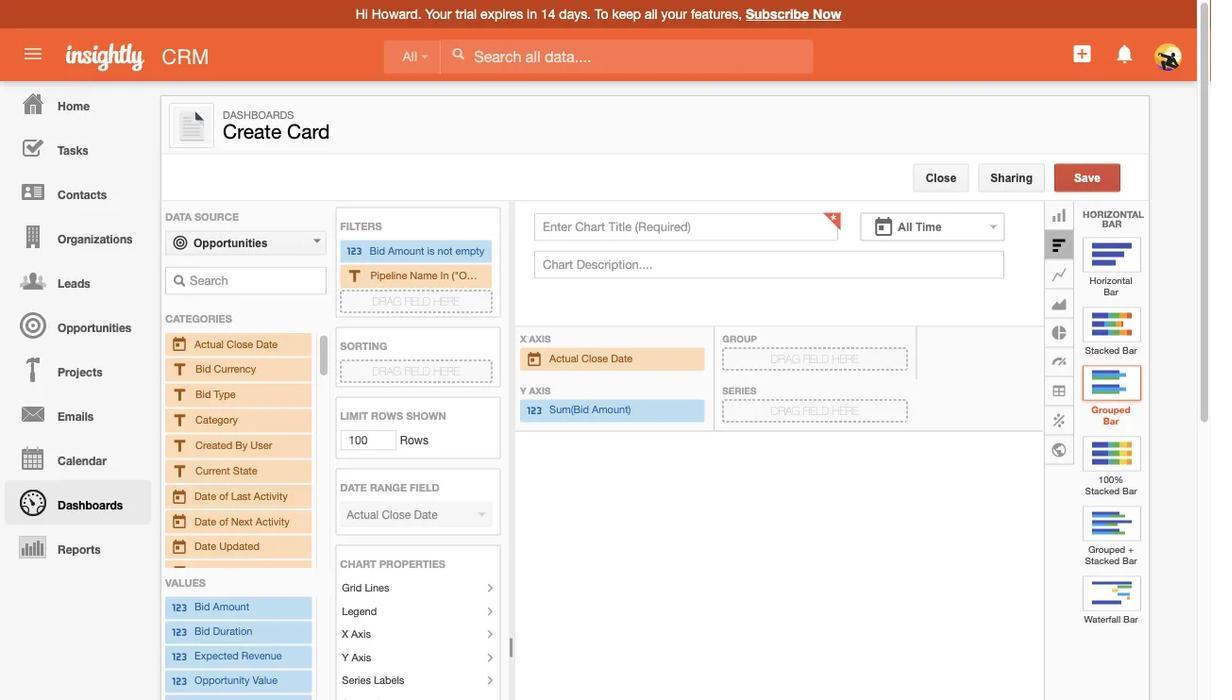 Task type: locate. For each thing, give the bounding box(es) containing it.
series down group at the top of the page
[[723, 385, 757, 396]]

range
[[370, 482, 407, 494]]

dashboards up reports link
[[58, 499, 123, 512]]

actual close date link up amount)
[[526, 350, 699, 369]]

here up series drag field here
[[833, 353, 859, 365]]

0 horizontal spatial y axis
[[342, 652, 371, 664]]

bid up bid type
[[196, 363, 211, 375]]

field inside group drag field here
[[804, 353, 829, 365]]

hi
[[356, 6, 368, 22]]

1 horizontal spatial dashboards
[[223, 109, 294, 121]]

0 horizontal spatial all
[[403, 49, 417, 64]]

drag field here down name
[[373, 295, 460, 308]]

y axis up sum(bid
[[520, 385, 554, 396]]

stacked up grouped bar
[[1085, 345, 1120, 356]]

1 horizontal spatial actual close date link
[[526, 350, 699, 369]]

axis down legend
[[351, 628, 371, 641]]

0 vertical spatial opportunities link
[[165, 231, 327, 255]]

y axis
[[520, 385, 554, 396], [342, 652, 371, 664]]

field up series drag field here
[[804, 353, 829, 365]]

1 vertical spatial stacked
[[1085, 486, 1120, 497]]

grouped left +
[[1089, 544, 1126, 555]]

0 horizontal spatial amount
[[213, 601, 249, 614]]

of left 'last' in the bottom left of the page
[[219, 490, 228, 502]]

0 horizontal spatial series
[[342, 675, 371, 687]]

bid amount is not empty
[[370, 244, 485, 257]]

0 vertical spatial horizontal bar
[[1083, 208, 1145, 229]]

0 vertical spatial dashboards
[[223, 109, 294, 121]]

drag up series drag field here
[[772, 353, 801, 365]]

all down howard.
[[403, 49, 417, 64]]

2 vertical spatial close
[[582, 353, 608, 365]]

1 vertical spatial dashboards
[[58, 499, 123, 512]]

0 vertical spatial x
[[520, 333, 527, 344]]

field down group drag field here
[[804, 405, 829, 417]]

0 horizontal spatial x axis
[[342, 628, 371, 641]]

date for date range field
[[340, 482, 367, 494]]

horizontal bar up 'stacked bar'
[[1090, 275, 1133, 297]]

dashboards right card icon
[[223, 109, 294, 121]]

actual close date link for x axis
[[526, 350, 699, 369]]

0 vertical spatial amount
[[388, 244, 424, 257]]

actual inside rows 'group'
[[195, 338, 224, 350]]

dashboards for dashboards create card
[[223, 109, 294, 121]]

1 horizontal spatial opportunities
[[194, 237, 268, 249]]

bar down +
[[1123, 556, 1138, 567]]

amount left is
[[388, 244, 424, 257]]

1 horizontal spatial y
[[520, 385, 527, 396]]

Chart Description.... text field
[[535, 251, 1005, 279]]

field inside series drag field here
[[804, 405, 829, 417]]

0 vertical spatial series
[[723, 385, 757, 396]]

actual close date up currency
[[195, 338, 278, 350]]

bid left type
[[196, 388, 211, 400]]

date updated link
[[171, 537, 306, 557]]

2 of from the top
[[219, 515, 228, 527]]

1 horizontal spatial actual
[[550, 353, 579, 365]]

1 horizontal spatial actual close date
[[550, 353, 633, 365]]

grouped
[[1092, 404, 1131, 415], [1089, 544, 1126, 555]]

category link
[[171, 411, 306, 431]]

actual close date inside group
[[550, 353, 633, 365]]

0 vertical spatial activity
[[254, 490, 288, 502]]

x
[[520, 333, 527, 344], [342, 628, 349, 641]]

1 vertical spatial grouped
[[1089, 544, 1126, 555]]

horizontal up 'stacked bar'
[[1090, 275, 1133, 286]]

opportunities link up search text box
[[165, 231, 327, 255]]

here down group drag field here
[[833, 405, 859, 417]]

0 vertical spatial grouped
[[1092, 404, 1131, 415]]

series inside series drag field here
[[723, 385, 757, 396]]

0 vertical spatial x axis
[[520, 333, 551, 344]]

y axis up series labels
[[342, 652, 371, 664]]

close inside rows 'group'
[[227, 338, 253, 350]]

actual close date up sum(bid amount)
[[550, 353, 633, 365]]

stacked down 100%
[[1085, 486, 1120, 497]]

trial
[[456, 6, 477, 22]]

bid type link
[[171, 385, 306, 405]]

2 vertical spatial stacked
[[1085, 556, 1120, 567]]

date up 'description'
[[195, 540, 216, 552]]

filters
[[340, 220, 382, 232]]

0 vertical spatial drag field here
[[373, 295, 460, 308]]

field down name
[[405, 295, 430, 308]]

date of last activity
[[195, 490, 288, 502]]

0 horizontal spatial close
[[227, 338, 253, 350]]

actual close date link for categories
[[171, 335, 306, 354]]

1 vertical spatial series
[[342, 675, 371, 687]]

activity inside date of next activity link
[[256, 515, 290, 527]]

1 vertical spatial amount
[[213, 601, 249, 614]]

opportunities link down leads
[[5, 303, 151, 348]]

bid for bid duration
[[195, 626, 210, 638]]

close up currency
[[227, 338, 253, 350]]

1 vertical spatial horizontal
[[1090, 275, 1133, 286]]

drag down group drag field here
[[772, 405, 801, 417]]

horizontal down save button
[[1083, 208, 1145, 220]]

0 horizontal spatial dashboards
[[58, 499, 123, 512]]

bid up pipeline in the top left of the page
[[370, 244, 385, 257]]

here up shown
[[434, 365, 460, 378]]

bar up 100%
[[1104, 416, 1119, 427]]

100%
[[1099, 475, 1124, 485]]

rows down shown
[[397, 434, 429, 447]]

bid amount
[[195, 601, 249, 614]]

axis up sum(bid
[[529, 385, 551, 396]]

0 vertical spatial all
[[403, 49, 417, 64]]

drag field here
[[373, 295, 460, 308], [373, 365, 460, 378]]

y
[[520, 385, 527, 396], [342, 652, 349, 664]]

1 vertical spatial drag field here
[[373, 365, 460, 378]]

card
[[287, 120, 330, 143]]

close up sum(bid amount)
[[582, 353, 608, 365]]

date for date of next activity
[[195, 515, 216, 527]]

2 horizontal spatial close
[[926, 171, 957, 184]]

0 horizontal spatial actual close date
[[195, 338, 278, 350]]

opportunities inside navigation
[[58, 321, 132, 334]]

pipeline name in ("opportunity pipeline") link
[[346, 267, 561, 287]]

activity right next on the bottom of the page
[[256, 515, 290, 527]]

features,
[[691, 6, 742, 22]]

actual
[[195, 338, 224, 350], [550, 353, 579, 365]]

1 vertical spatial activity
[[256, 515, 290, 527]]

100% stacked bar
[[1085, 475, 1138, 497]]

bar inside "grouped + stacked bar"
[[1123, 556, 1138, 567]]

by
[[235, 439, 248, 451]]

revenue
[[242, 651, 282, 663]]

days.
[[559, 6, 591, 22]]

calendar
[[58, 454, 107, 467]]

# number field
[[340, 430, 397, 451]]

activity inside date of last activity link
[[254, 490, 288, 502]]

1 vertical spatial of
[[219, 515, 228, 527]]

0 vertical spatial stacked
[[1085, 345, 1120, 356]]

grouped inside "grouped + stacked bar"
[[1089, 544, 1126, 555]]

tasks link
[[5, 126, 151, 170]]

next
[[231, 515, 253, 527]]

series
[[723, 385, 757, 396], [342, 675, 371, 687]]

1 horizontal spatial amount
[[388, 244, 424, 257]]

amount
[[388, 244, 424, 257], [213, 601, 249, 614]]

0 horizontal spatial y
[[342, 652, 349, 664]]

group containing all time
[[516, 198, 1157, 701]]

actual close date for x axis
[[550, 353, 633, 365]]

values
[[165, 577, 206, 589]]

x axis down pipeline") at top left
[[520, 333, 551, 344]]

actual for categories
[[195, 338, 224, 350]]

opportunities
[[194, 237, 268, 249], [58, 321, 132, 334]]

group
[[516, 198, 1157, 701]]

0 vertical spatial actual close date
[[195, 338, 278, 350]]

current state link
[[171, 462, 306, 481]]

Search text field
[[165, 267, 327, 295]]

0 horizontal spatial x
[[342, 628, 349, 641]]

x down pipeline") at top left
[[520, 333, 527, 344]]

of left next on the bottom of the page
[[219, 515, 228, 527]]

drag inside series drag field here
[[772, 405, 801, 417]]

drag field here up shown
[[373, 365, 460, 378]]

bid
[[370, 244, 385, 257], [196, 363, 211, 375], [196, 388, 211, 400], [195, 601, 210, 614], [195, 626, 210, 638]]

x down legend
[[342, 628, 349, 641]]

1 horizontal spatial x
[[520, 333, 527, 344]]

series inside rows 'group'
[[342, 675, 371, 687]]

limit rows shown
[[340, 410, 446, 422]]

data source
[[165, 211, 239, 223]]

amount up duration
[[213, 601, 249, 614]]

rows group
[[161, 202, 561, 701]]

actual up sum(bid
[[550, 353, 579, 365]]

0 vertical spatial opportunities
[[194, 237, 268, 249]]

all left time on the right of page
[[898, 221, 913, 233]]

0 vertical spatial rows
[[371, 410, 403, 422]]

actual close date inside rows 'group'
[[195, 338, 278, 350]]

1 horizontal spatial x axis
[[520, 333, 551, 344]]

date down the current
[[195, 490, 216, 502]]

1 vertical spatial y axis
[[342, 652, 371, 664]]

series drag field here
[[723, 385, 859, 417]]

all for all
[[403, 49, 417, 64]]

0 vertical spatial of
[[219, 490, 228, 502]]

close inside group
[[582, 353, 608, 365]]

1 vertical spatial x
[[342, 628, 349, 641]]

activity right 'last' in the bottom left of the page
[[254, 490, 288, 502]]

bid type
[[196, 388, 236, 400]]

current state
[[196, 464, 258, 477]]

rows up # number field
[[371, 410, 403, 422]]

opportunity value
[[195, 675, 278, 687]]

actual down categories
[[195, 338, 224, 350]]

axis down pipeline") at top left
[[529, 333, 551, 344]]

stacked up waterfall
[[1085, 556, 1120, 567]]

grouped down 'stacked bar'
[[1092, 404, 1131, 415]]

opportunities up projects 'link' on the left of the page
[[58, 321, 132, 334]]

dashboards inside the dashboards create card
[[223, 109, 294, 121]]

date up bid currency link
[[256, 338, 278, 350]]

navigation
[[0, 81, 151, 569]]

1 horizontal spatial y axis
[[520, 385, 554, 396]]

1 vertical spatial opportunities link
[[5, 303, 151, 348]]

close for x axis
[[582, 353, 608, 365]]

created by user link
[[171, 436, 306, 456]]

bid down values
[[195, 601, 210, 614]]

2 stacked from the top
[[1085, 486, 1120, 497]]

currency
[[214, 363, 256, 375]]

close up all time link
[[926, 171, 957, 184]]

bid for bid currency
[[196, 363, 211, 375]]

field right range
[[410, 482, 440, 494]]

0 horizontal spatial actual close date link
[[171, 335, 306, 354]]

1 horizontal spatial all
[[898, 221, 913, 233]]

0 horizontal spatial opportunities
[[58, 321, 132, 334]]

1 horizontal spatial close
[[582, 353, 608, 365]]

series left labels
[[342, 675, 371, 687]]

0 vertical spatial y
[[520, 385, 527, 396]]

1 vertical spatial close
[[227, 338, 253, 350]]

sharing
[[991, 171, 1033, 184]]

1 vertical spatial x axis
[[342, 628, 371, 641]]

sum(bid amount)
[[550, 404, 631, 416]]

state
[[233, 464, 258, 477]]

expires
[[481, 6, 523, 22]]

value
[[253, 675, 278, 687]]

y up sum(bid amount) link
[[520, 385, 527, 396]]

x axis down legend
[[342, 628, 371, 641]]

of
[[219, 490, 228, 502], [219, 515, 228, 527]]

y inside rows 'group'
[[342, 652, 349, 664]]

0 vertical spatial y axis
[[520, 385, 554, 396]]

1 vertical spatial actual close date
[[550, 353, 633, 365]]

bar down 100%
[[1123, 486, 1138, 497]]

1 vertical spatial opportunities
[[58, 321, 132, 334]]

waterfall
[[1085, 614, 1121, 625]]

is
[[427, 244, 435, 257]]

3 stacked from the top
[[1085, 556, 1120, 567]]

drag down sorting
[[373, 365, 402, 378]]

all link
[[384, 40, 441, 74]]

of for next
[[219, 515, 228, 527]]

actual inside group
[[550, 353, 579, 365]]

projects
[[58, 365, 103, 379]]

0 vertical spatial close
[[926, 171, 957, 184]]

stacked
[[1085, 345, 1120, 356], [1085, 486, 1120, 497], [1085, 556, 1120, 567]]

actual close date for categories
[[195, 338, 278, 350]]

0 horizontal spatial actual
[[195, 338, 224, 350]]

1 vertical spatial actual
[[550, 353, 579, 365]]

expected
[[195, 651, 239, 663]]

crm
[[162, 44, 209, 68]]

opportunities down source
[[194, 237, 268, 249]]

date up date updated
[[195, 515, 216, 527]]

1 drag field here from the top
[[373, 295, 460, 308]]

actual close date link
[[171, 335, 306, 354], [526, 350, 699, 369]]

current
[[196, 464, 230, 477]]

y inside group
[[520, 385, 527, 396]]

in
[[441, 270, 449, 282]]

emails link
[[5, 392, 151, 436]]

bid up expected
[[195, 626, 210, 638]]

date
[[256, 338, 278, 350], [611, 353, 633, 365], [340, 482, 367, 494], [195, 490, 216, 502], [195, 515, 216, 527], [195, 540, 216, 552]]

limit
[[340, 410, 368, 422]]

1 vertical spatial y
[[342, 652, 349, 664]]

1 horizontal spatial series
[[723, 385, 757, 396]]

date left range
[[340, 482, 367, 494]]

1 of from the top
[[219, 490, 228, 502]]

horizontal bar down save button
[[1083, 208, 1145, 229]]

dashboards link
[[5, 481, 151, 525]]

1 stacked from the top
[[1085, 345, 1120, 356]]

waterfall bar
[[1085, 614, 1139, 625]]

y up series labels
[[342, 652, 349, 664]]

hi howard. your trial expires in 14 days. to keep all your features, subscribe now
[[356, 6, 842, 22]]

stacked inside '100% stacked bar'
[[1085, 486, 1120, 497]]

date of next activity
[[195, 515, 290, 527]]

1 vertical spatial all
[[898, 221, 913, 233]]

here down pipeline name in ("opportunity pipeline") link
[[434, 295, 460, 308]]

white image
[[452, 47, 465, 60]]

actual close date link up currency
[[171, 335, 306, 354]]

to
[[595, 6, 609, 22]]

date range field
[[340, 482, 440, 494]]

0 vertical spatial actual
[[195, 338, 224, 350]]

date for date updated
[[195, 540, 216, 552]]

expected revenue
[[195, 651, 282, 663]]



Task type: vqa. For each thing, say whether or not it's contained in the screenshot.
the topmost Close
yes



Task type: describe. For each thing, give the bounding box(es) containing it.
("opportunity
[[452, 270, 514, 282]]

data
[[165, 211, 192, 223]]

amount for duration
[[213, 601, 249, 614]]

keep
[[612, 6, 641, 22]]

grid lines
[[342, 582, 390, 594]]

+
[[1129, 544, 1134, 555]]

1 vertical spatial horizontal bar
[[1090, 275, 1133, 297]]

1 horizontal spatial opportunities link
[[165, 231, 327, 255]]

opportunities inside rows 'group'
[[194, 237, 268, 249]]

date up amount)
[[611, 353, 633, 365]]

actual for x axis
[[550, 353, 579, 365]]

lines
[[365, 582, 390, 594]]

legend
[[342, 605, 377, 618]]

howard.
[[372, 6, 422, 22]]

dashboards create card
[[223, 109, 330, 143]]

reports link
[[5, 525, 151, 569]]

projects link
[[5, 348, 151, 392]]

opportunity
[[195, 675, 250, 687]]

0 horizontal spatial opportunities link
[[5, 303, 151, 348]]

pipeline
[[371, 270, 407, 282]]

date of next activity link
[[171, 512, 306, 532]]

sum(bid amount) link
[[526, 402, 699, 421]]

amount)
[[592, 404, 631, 416]]

x inside group
[[520, 333, 527, 344]]

subscribe
[[746, 6, 809, 22]]

description
[[196, 565, 248, 578]]

emails
[[58, 410, 94, 423]]

grouped + stacked bar
[[1085, 544, 1138, 567]]

field for series drag field here
[[804, 405, 829, 417]]

bar up 'stacked bar'
[[1104, 287, 1119, 297]]

navigation containing home
[[0, 81, 151, 569]]

date of last activity link
[[171, 487, 306, 507]]

x axis inside group
[[520, 333, 551, 344]]

contacts
[[58, 188, 107, 201]]

stacked inside "grouped + stacked bar"
[[1085, 556, 1120, 567]]

grid
[[342, 582, 362, 594]]

all for all time
[[898, 221, 913, 233]]

0 vertical spatial horizontal
[[1083, 208, 1145, 220]]

date for date of last activity
[[195, 490, 216, 502]]

14
[[541, 6, 556, 22]]

all time link
[[861, 213, 1005, 241]]

Enter Chart Title (Required) text field
[[535, 213, 839, 241]]

notifications image
[[1114, 42, 1137, 65]]

pipeline name in ("opportunity pipeline")
[[371, 270, 561, 282]]

properties
[[379, 558, 446, 570]]

duration
[[213, 626, 253, 638]]

grouped for bar
[[1092, 404, 1131, 415]]

sorting
[[340, 340, 387, 352]]

series for drag
[[723, 385, 757, 396]]

created
[[196, 439, 232, 451]]

drag inside group drag field here
[[772, 353, 801, 365]]

group drag field here
[[723, 333, 859, 365]]

now
[[813, 6, 842, 22]]

bid currency link
[[171, 360, 306, 380]]

activity for date of next activity
[[256, 515, 290, 527]]

name
[[410, 270, 438, 282]]

grouped for +
[[1089, 544, 1126, 555]]

bid currency
[[196, 363, 256, 375]]

close for categories
[[227, 338, 253, 350]]

updated
[[219, 540, 260, 552]]

of for last
[[219, 490, 228, 502]]

user
[[251, 439, 272, 451]]

drag down pipeline in the top left of the page
[[373, 295, 402, 308]]

organizations link
[[5, 214, 151, 259]]

here inside series drag field here
[[833, 405, 859, 417]]

series labels
[[342, 675, 405, 687]]

source
[[195, 211, 239, 223]]

bid duration
[[195, 626, 253, 638]]

all time
[[898, 221, 942, 233]]

stacked bar
[[1085, 345, 1138, 356]]

calendar link
[[5, 436, 151, 481]]

Search all data.... text field
[[441, 40, 813, 74]]

activity for date of last activity
[[254, 490, 288, 502]]

bid amount link
[[171, 599, 306, 618]]

not
[[438, 244, 453, 257]]

bid for bid amount is not empty
[[370, 244, 385, 257]]

opportunity value link
[[171, 673, 306, 692]]

empty
[[456, 244, 485, 257]]

bar up grouped bar
[[1123, 345, 1138, 356]]

save
[[1075, 171, 1101, 184]]

home
[[58, 99, 90, 112]]

bar down save button
[[1103, 218, 1122, 229]]

shown
[[406, 410, 446, 422]]

your
[[425, 6, 452, 22]]

expected revenue link
[[171, 648, 306, 667]]

amount for name
[[388, 244, 424, 257]]

category
[[196, 414, 238, 426]]

series for labels
[[342, 675, 371, 687]]

home link
[[5, 81, 151, 126]]

chart properties
[[340, 558, 446, 570]]

bid duration link
[[171, 624, 306, 643]]

save button
[[1055, 164, 1121, 192]]

2 drag field here from the top
[[373, 365, 460, 378]]

last
[[231, 490, 251, 502]]

x axis inside rows 'group'
[[342, 628, 371, 641]]

here inside group drag field here
[[833, 353, 859, 365]]

subscribe now link
[[746, 6, 842, 22]]

bid for bid type
[[196, 388, 211, 400]]

search image
[[173, 274, 186, 288]]

x inside rows 'group'
[[342, 628, 349, 641]]

labels
[[374, 675, 405, 687]]

all
[[645, 6, 658, 22]]

pipeline")
[[517, 270, 561, 282]]

group
[[723, 333, 757, 344]]

leads link
[[5, 259, 151, 303]]

1 vertical spatial rows
[[397, 434, 429, 447]]

type
[[214, 388, 236, 400]]

field for group drag field here
[[804, 353, 829, 365]]

y axis inside rows 'group'
[[342, 652, 371, 664]]

bar inside '100% stacked bar'
[[1123, 486, 1138, 497]]

axis up series labels
[[352, 652, 371, 664]]

created by user
[[196, 439, 272, 451]]

bar right waterfall
[[1124, 614, 1139, 625]]

card image
[[173, 107, 211, 144]]

field for date range field
[[410, 482, 440, 494]]

close inside button
[[926, 171, 957, 184]]

in
[[527, 6, 537, 22]]

field up shown
[[405, 365, 430, 378]]

bar inside grouped bar
[[1104, 416, 1119, 427]]

grouped bar
[[1092, 404, 1131, 427]]

description link
[[171, 563, 306, 582]]

dashboards for dashboards
[[58, 499, 123, 512]]

chart
[[340, 558, 376, 570]]

bid amount is not empty link
[[346, 242, 486, 261]]

bid for bid amount
[[195, 601, 210, 614]]

categories
[[165, 313, 232, 325]]

sum(bid
[[550, 404, 589, 416]]



